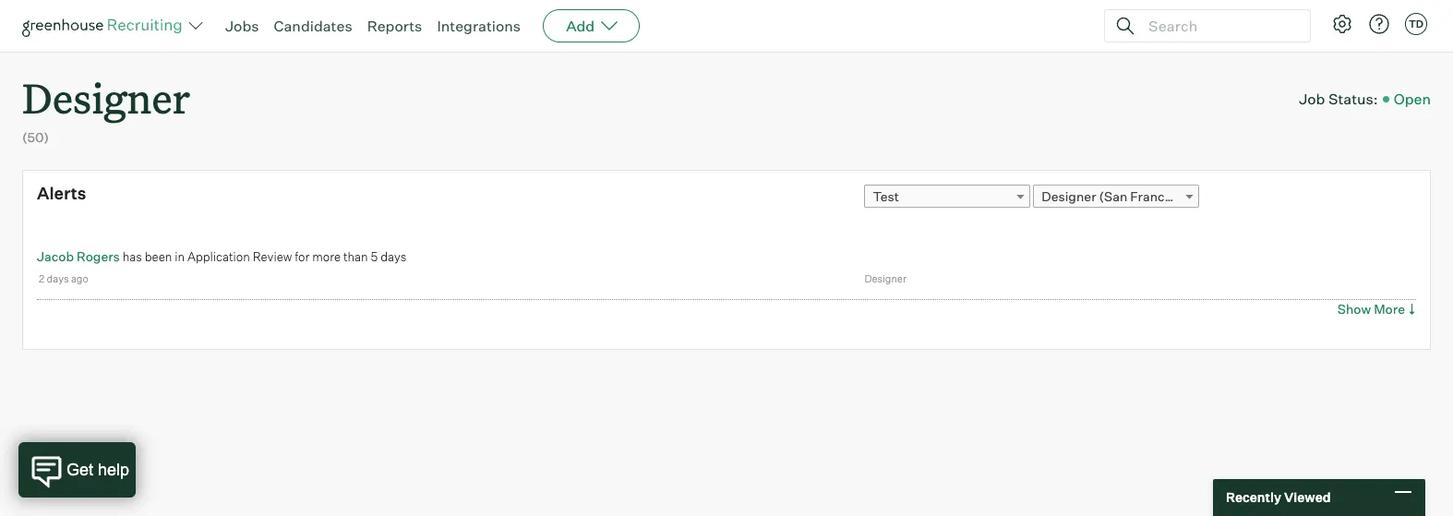 Task type: describe. For each thing, give the bounding box(es) containing it.
review
[[253, 249, 292, 264]]

show more ↓
[[1338, 301, 1417, 317]]

designer for designer (san francisco)
[[1042, 188, 1097, 204]]

test
[[873, 188, 900, 204]]

reports link
[[367, 17, 422, 35]]

td
[[1409, 18, 1424, 30]]

days inside jacob rogers has been in application review for more than 5 days designer
[[381, 249, 407, 264]]

more
[[1375, 301, 1406, 317]]

ago
[[71, 272, 88, 285]]

reports
[[367, 17, 422, 35]]

jacob
[[37, 248, 74, 264]]

td button
[[1402, 9, 1432, 39]]

integrations link
[[437, 17, 521, 35]]

test link
[[865, 184, 1031, 208]]

2 days ago
[[39, 272, 88, 285]]

alerts
[[37, 183, 86, 203]]

(50)
[[22, 129, 49, 145]]

more
[[312, 249, 341, 264]]

2
[[39, 272, 44, 285]]

jobs
[[225, 17, 259, 35]]

open
[[1395, 89, 1432, 108]]

jacob rogers link
[[37, 248, 120, 264]]

recently viewed
[[1227, 490, 1332, 506]]

show more ↓ link
[[1338, 301, 1417, 317]]

add
[[566, 17, 595, 35]]

designer for designer (50)
[[22, 70, 190, 125]]

application
[[187, 249, 250, 264]]

viewed
[[1285, 490, 1332, 506]]

for
[[295, 249, 310, 264]]

jobs link
[[225, 17, 259, 35]]

candidates
[[274, 17, 353, 35]]

candidates link
[[274, 17, 353, 35]]

recently
[[1227, 490, 1282, 506]]

1 vertical spatial days
[[47, 272, 69, 285]]

job
[[1300, 89, 1326, 108]]

in
[[175, 249, 185, 264]]

jacob rogers has been in application review for more than 5 days designer
[[37, 248, 907, 285]]



Task type: vqa. For each thing, say whether or not it's contained in the screenshot.
Candidates link on the left of the page
yes



Task type: locate. For each thing, give the bounding box(es) containing it.
rogers
[[77, 248, 120, 264]]

(san
[[1100, 188, 1128, 204]]

days right the 5
[[381, 249, 407, 264]]

status:
[[1329, 89, 1379, 108]]

0 vertical spatial designer
[[22, 70, 190, 125]]

Search text field
[[1144, 12, 1294, 39]]

0 vertical spatial days
[[381, 249, 407, 264]]

1 vertical spatial designer
[[1042, 188, 1097, 204]]

been
[[145, 249, 172, 264]]

add button
[[543, 9, 640, 42]]

days right '2'
[[47, 272, 69, 285]]

configure image
[[1332, 13, 1354, 35]]

designer
[[22, 70, 190, 125], [1042, 188, 1097, 204], [865, 272, 907, 285]]

0 horizontal spatial days
[[47, 272, 69, 285]]

↓
[[1409, 301, 1417, 317]]

2 vertical spatial designer
[[865, 272, 907, 285]]

days
[[381, 249, 407, 264], [47, 272, 69, 285]]

designer link
[[22, 52, 190, 129]]

job status:
[[1300, 89, 1379, 108]]

designer inside jacob rogers has been in application review for more than 5 days designer
[[865, 272, 907, 285]]

designer (san francisco) link
[[1034, 184, 1200, 208]]

has
[[123, 249, 142, 264]]

5
[[371, 249, 378, 264]]

1 horizontal spatial days
[[381, 249, 407, 264]]

designer (50)
[[22, 70, 190, 145]]

show
[[1338, 301, 1372, 317]]

designer (san francisco)
[[1042, 188, 1195, 204]]

2 horizontal spatial designer
[[1042, 188, 1097, 204]]

designer down greenhouse recruiting image
[[22, 70, 190, 125]]

0 horizontal spatial designer
[[22, 70, 190, 125]]

than
[[344, 249, 368, 264]]

td button
[[1406, 13, 1428, 35]]

integrations
[[437, 17, 521, 35]]

francisco)
[[1131, 188, 1195, 204]]

1 horizontal spatial designer
[[865, 272, 907, 285]]

greenhouse recruiting image
[[22, 15, 188, 37]]

designer down test
[[865, 272, 907, 285]]

designer left (san
[[1042, 188, 1097, 204]]



